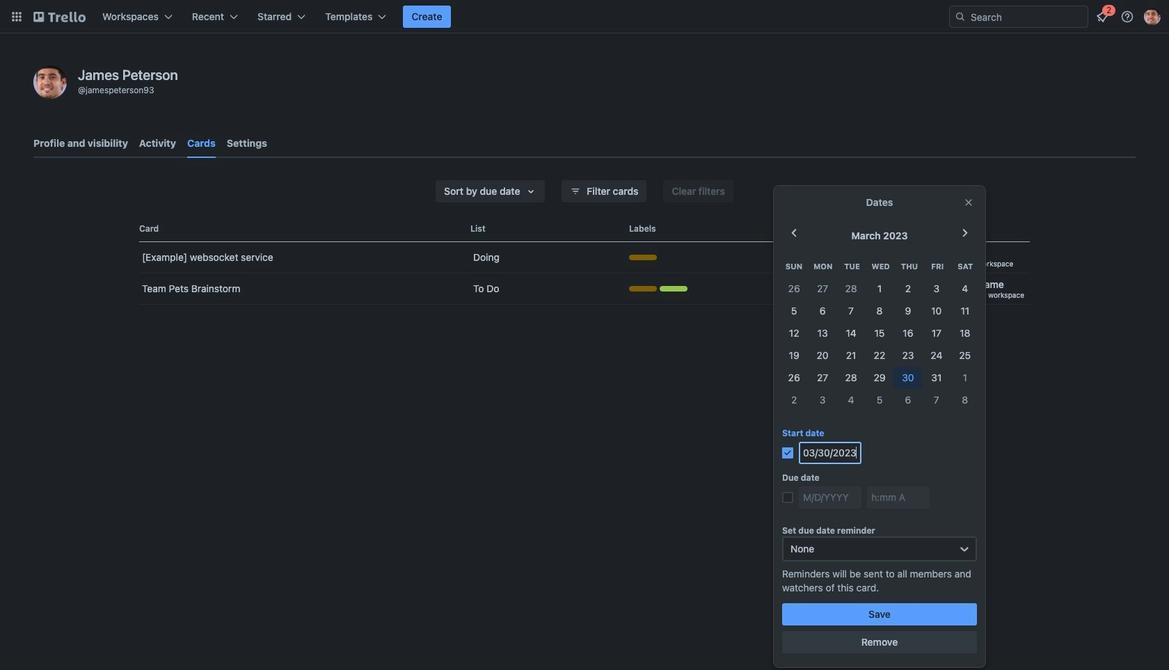 Task type: vqa. For each thing, say whether or not it's contained in the screenshot.
YOUR BOARDS
no



Task type: describe. For each thing, give the bounding box(es) containing it.
1 row from the top
[[780, 256, 980, 278]]

back to home image
[[33, 6, 86, 28]]

Search field
[[966, 7, 1088, 26]]

3 row from the top
[[780, 300, 980, 322]]

7 row from the top
[[780, 389, 980, 411]]

M/D/YYYY text field
[[799, 487, 862, 509]]

search image
[[955, 11, 966, 22]]

6 row from the top
[[780, 367, 980, 389]]

color: yellow, title: "ready to merge" element
[[629, 255, 657, 260]]

color: yellow, title: none image
[[629, 286, 657, 292]]

Add time text field
[[868, 487, 930, 509]]



Task type: locate. For each thing, give the bounding box(es) containing it.
2 notifications image
[[1095, 8, 1111, 25]]

james peterson (jamespeterson93) image
[[1145, 8, 1161, 25], [33, 65, 67, 99]]

cell
[[780, 278, 809, 300], [809, 278, 837, 300], [837, 278, 866, 300], [866, 278, 894, 300], [894, 278, 923, 300], [923, 278, 951, 300], [951, 278, 980, 300], [780, 300, 809, 322], [809, 300, 837, 322], [837, 300, 866, 322], [866, 300, 894, 322], [894, 300, 923, 322], [923, 300, 951, 322], [951, 300, 980, 322], [780, 322, 809, 345], [809, 322, 837, 345], [837, 322, 866, 345], [866, 322, 894, 345], [894, 322, 923, 345], [923, 322, 951, 345], [951, 322, 980, 345], [780, 345, 809, 367], [809, 345, 837, 367], [837, 345, 866, 367], [866, 345, 894, 367], [894, 345, 923, 367], [923, 345, 951, 367], [951, 345, 980, 367], [780, 367, 809, 389], [809, 367, 837, 389], [837, 367, 866, 389], [866, 367, 894, 389], [894, 367, 923, 389], [923, 367, 951, 389], [951, 367, 980, 389], [780, 389, 809, 411], [809, 389, 837, 411], [837, 389, 866, 411], [866, 389, 894, 411], [894, 389, 923, 411], [923, 389, 951, 411], [951, 389, 980, 411]]

color: bold lime, title: "team task" element
[[660, 286, 688, 292]]

1 horizontal spatial james peterson (jamespeterson93) image
[[1145, 8, 1161, 25]]

grid
[[780, 256, 980, 411]]

primary element
[[0, 0, 1170, 33]]

row group
[[780, 278, 980, 411]]

0 horizontal spatial james peterson (jamespeterson93) image
[[33, 65, 67, 99]]

2 row from the top
[[780, 278, 980, 300]]

M/D/YYYY text field
[[799, 442, 862, 464]]

close popover image
[[964, 197, 975, 208]]

0 vertical spatial james peterson (jamespeterson93) image
[[1145, 8, 1161, 25]]

5 row from the top
[[780, 345, 980, 367]]

1 vertical spatial james peterson (jamespeterson93) image
[[33, 65, 67, 99]]

4 row from the top
[[780, 322, 980, 345]]

open information menu image
[[1121, 10, 1135, 24]]

row
[[780, 256, 980, 278], [780, 278, 980, 300], [780, 300, 980, 322], [780, 322, 980, 345], [780, 345, 980, 367], [780, 367, 980, 389], [780, 389, 980, 411]]

james peterson (jamespeterson93) image right open information menu image
[[1145, 8, 1161, 25]]

james peterson (jamespeterson93) image down "back to home" image
[[33, 65, 67, 99]]



